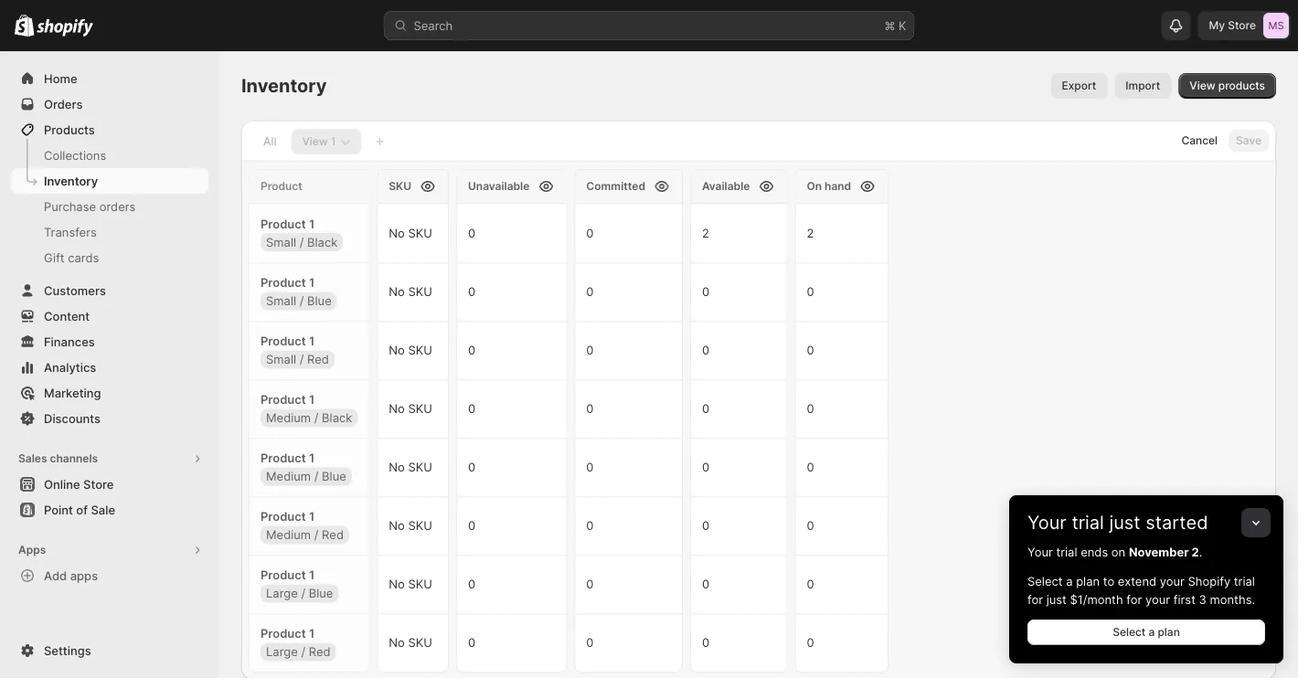 Task type: describe. For each thing, give the bounding box(es) containing it.
2 0 0 0 0 0 0 0 for available
[[702, 226, 710, 650]]

home
[[44, 71, 77, 86]]

$1/month
[[1070, 593, 1124, 607]]

collections
[[44, 148, 106, 162]]

product 1 small / blue
[[261, 276, 332, 308]]

discounts link
[[11, 406, 209, 432]]

sales
[[18, 452, 47, 465]]

large for large / blue
[[266, 587, 298, 601]]

on hand
[[807, 180, 852, 193]]

1 for product 1 small / red
[[309, 334, 315, 348]]

⌘
[[885, 18, 896, 32]]

store for online store
[[83, 477, 114, 492]]

your trial just started
[[1028, 512, 1209, 534]]

small for small / blue
[[266, 294, 296, 308]]

blue for small / blue
[[307, 294, 332, 308]]

search
[[414, 18, 453, 32]]

add
[[44, 569, 67, 583]]

cancel
[[1182, 134, 1218, 147]]

small for small / black
[[266, 235, 296, 249]]

purchase orders
[[44, 199, 136, 214]]

product for product 1 medium / red
[[261, 510, 306, 524]]

finances
[[44, 335, 95, 349]]

my store
[[1209, 19, 1256, 32]]

0 0 0 0 0 0 0 0 for unavailable
[[468, 226, 476, 650]]

sales channels button
[[11, 446, 209, 472]]

7 no from the top
[[389, 577, 405, 592]]

4 no from the top
[[389, 402, 405, 416]]

unavailable
[[468, 180, 530, 193]]

1 for product 1 small / blue
[[309, 276, 315, 290]]

3
[[1199, 593, 1207, 607]]

1 for from the left
[[1028, 593, 1043, 607]]

view 1
[[302, 135, 336, 148]]

product for product 1 small / blue
[[261, 276, 306, 290]]

point
[[44, 503, 73, 517]]

started
[[1146, 512, 1209, 534]]

of
[[76, 503, 88, 517]]

settings
[[44, 644, 91, 658]]

transfers link
[[11, 219, 209, 245]]

select a plan link
[[1028, 620, 1266, 646]]

view 1 button
[[291, 129, 362, 155]]

plan for select a plan to extend your shopify trial for just $1/month for your first 3 months.
[[1076, 574, 1100, 588]]

online store
[[44, 477, 114, 492]]

medium for medium / red
[[266, 528, 311, 542]]

1 for product 1 medium / red
[[309, 510, 315, 524]]

available
[[702, 180, 750, 193]]

cancel button
[[1175, 130, 1225, 152]]

0 horizontal spatial shopify image
[[15, 14, 34, 36]]

customers
[[44, 283, 106, 298]]

0 vertical spatial your
[[1160, 574, 1185, 588]]

product for product 1 large / blue
[[261, 568, 306, 583]]

1 no sku from the top
[[389, 226, 432, 240]]

extend
[[1118, 574, 1157, 588]]

apps button
[[11, 538, 209, 563]]

large for large / red
[[266, 645, 298, 659]]

0 0 0 0 0 0 0 0 for committed
[[587, 226, 594, 650]]

settings link
[[11, 638, 209, 664]]

6 no sku from the top
[[389, 519, 432, 533]]

6 no from the top
[[389, 519, 405, 533]]

all
[[263, 135, 277, 148]]

2 no sku from the top
[[389, 285, 432, 299]]

1 vertical spatial inventory
[[44, 174, 98, 188]]

products link
[[11, 117, 209, 143]]

.
[[1200, 545, 1203, 559]]

product for product 1 small / red
[[261, 334, 306, 348]]

orders
[[99, 199, 136, 214]]

trial for just
[[1072, 512, 1105, 534]]

1 for product 1 medium / blue
[[309, 451, 315, 465]]

product 1 medium / red
[[261, 510, 344, 542]]

plan for select a plan
[[1158, 626, 1180, 639]]

select a plan
[[1113, 626, 1180, 639]]

online store link
[[11, 472, 209, 497]]

view for view 1
[[302, 135, 328, 148]]

gift cards link
[[11, 245, 209, 271]]

months.
[[1210, 593, 1256, 607]]

online
[[44, 477, 80, 492]]

products
[[44, 123, 95, 137]]

shopify
[[1188, 574, 1231, 588]]

blue for large / blue
[[309, 587, 333, 601]]

your trial ends on november 2 .
[[1028, 545, 1203, 559]]

⌘ k
[[885, 18, 907, 32]]

point of sale link
[[11, 497, 209, 523]]

trial inside select a plan to extend your shopify trial for just $1/month for your first 3 months.
[[1234, 574, 1256, 588]]

product for product 1 small / black
[[261, 217, 306, 231]]

5 no sku from the top
[[389, 460, 432, 475]]

product 1 small / red
[[261, 334, 329, 367]]

export button
[[1051, 73, 1108, 99]]

product 1 large / red
[[261, 627, 331, 659]]

/ for small / black
[[300, 235, 304, 249]]

1 for view 1
[[331, 135, 336, 148]]

product 1 medium / blue
[[261, 451, 346, 484]]

sales channels
[[18, 452, 98, 465]]

sale
[[91, 503, 115, 517]]

1 no from the top
[[389, 226, 405, 240]]

tab list containing all
[[249, 128, 365, 155]]

on
[[807, 180, 822, 193]]

red for small / red
[[307, 353, 329, 367]]

to
[[1104, 574, 1115, 588]]

product for product 1 medium / black
[[261, 393, 306, 407]]

5 no from the top
[[389, 460, 405, 475]]

orders
[[44, 97, 83, 111]]

/ for small / blue
[[300, 294, 304, 308]]

small for small / red
[[266, 353, 296, 367]]

customers link
[[11, 278, 209, 304]]

2 no from the top
[[389, 285, 405, 299]]

1 for product 1 small / black
[[309, 217, 315, 231]]

inventory link
[[11, 168, 209, 194]]



Task type: vqa. For each thing, say whether or not it's contained in the screenshot.
Your trial ends on October 28 .
no



Task type: locate. For each thing, give the bounding box(es) containing it.
0 vertical spatial plan
[[1076, 574, 1100, 588]]

your trial just started element
[[1010, 543, 1284, 664]]

product 1 large / blue
[[261, 568, 333, 601]]

0 vertical spatial just
[[1110, 512, 1141, 534]]

0 horizontal spatial plan
[[1076, 574, 1100, 588]]

apps
[[18, 544, 46, 557]]

product inside product 1 large / blue
[[261, 568, 306, 583]]

/ for large / red
[[301, 645, 305, 659]]

black inside product 1 small / black
[[307, 235, 338, 249]]

medium up product 1 large / blue
[[266, 528, 311, 542]]

product down all button
[[261, 180, 303, 193]]

0 horizontal spatial select
[[1028, 574, 1063, 588]]

first
[[1174, 593, 1196, 607]]

0 horizontal spatial just
[[1047, 593, 1067, 607]]

plan inside select a plan to extend your shopify trial for just $1/month for your first 3 months.
[[1076, 574, 1100, 588]]

red up product 1 medium / black
[[307, 353, 329, 367]]

a inside select a plan to extend your shopify trial for just $1/month for your first 3 months.
[[1066, 574, 1073, 588]]

2 vertical spatial medium
[[266, 528, 311, 542]]

gift cards
[[44, 251, 99, 265]]

1 horizontal spatial a
[[1149, 626, 1155, 639]]

1 down the product 1 small / red
[[309, 393, 315, 407]]

1 vertical spatial black
[[322, 411, 352, 425]]

store
[[1228, 19, 1256, 32], [83, 477, 114, 492]]

1 horizontal spatial select
[[1113, 626, 1146, 639]]

your for your trial ends on november 2 .
[[1028, 545, 1053, 559]]

product 1 small / black
[[261, 217, 338, 249]]

blue inside product 1 medium / blue
[[322, 470, 346, 484]]

2 product from the top
[[261, 217, 306, 231]]

1 vertical spatial medium
[[266, 470, 311, 484]]

view inside view products 'link'
[[1190, 79, 1216, 92]]

red inside product 1 large / red
[[309, 645, 331, 659]]

blue for medium / blue
[[322, 470, 346, 484]]

trial inside dropdown button
[[1072, 512, 1105, 534]]

small inside product 1 small / black
[[266, 235, 296, 249]]

your left ends
[[1028, 545, 1053, 559]]

shopify image
[[15, 14, 34, 36], [37, 19, 93, 37]]

1 vertical spatial blue
[[322, 470, 346, 484]]

no sku
[[389, 226, 432, 240], [389, 285, 432, 299], [389, 343, 432, 358], [389, 402, 432, 416], [389, 460, 432, 475], [389, 519, 432, 533], [389, 577, 432, 592], [389, 636, 432, 650]]

1 inside product 1 large / blue
[[309, 568, 315, 583]]

1 for product 1 medium / black
[[309, 393, 315, 407]]

product down product 1 small / blue
[[261, 334, 306, 348]]

red for large / red
[[309, 645, 331, 659]]

export
[[1062, 79, 1097, 92]]

purchase orders link
[[11, 194, 209, 219]]

2 for available
[[702, 226, 710, 240]]

just inside dropdown button
[[1110, 512, 1141, 534]]

5 product from the top
[[261, 393, 306, 407]]

import
[[1126, 79, 1161, 92]]

your trial just started button
[[1010, 496, 1284, 534]]

0 horizontal spatial store
[[83, 477, 114, 492]]

your up your trial ends on november 2 . in the bottom right of the page
[[1028, 512, 1067, 534]]

2 2 0 0 0 0 0 0 0 from the left
[[807, 226, 814, 650]]

channels
[[50, 452, 98, 465]]

red inside product 1 medium / red
[[322, 528, 344, 542]]

/ inside product 1 large / red
[[301, 645, 305, 659]]

select down select a plan to extend your shopify trial for just $1/month for your first 3 months.
[[1113, 626, 1146, 639]]

ends
[[1081, 545, 1109, 559]]

trial
[[1072, 512, 1105, 534], [1057, 545, 1078, 559], [1234, 574, 1256, 588]]

9 product from the top
[[261, 627, 306, 641]]

6 product from the top
[[261, 451, 306, 465]]

point of sale
[[44, 503, 115, 517]]

store for my store
[[1228, 19, 1256, 32]]

2 medium from the top
[[266, 470, 311, 484]]

medium for medium / blue
[[266, 470, 311, 484]]

1 vertical spatial view
[[302, 135, 328, 148]]

1 horizontal spatial store
[[1228, 19, 1256, 32]]

2 your from the top
[[1028, 545, 1053, 559]]

transfers
[[44, 225, 97, 239]]

blue inside product 1 small / blue
[[307, 294, 332, 308]]

/ for medium / blue
[[314, 470, 319, 484]]

product inside product 1 small / black
[[261, 217, 306, 231]]

blue up the product 1 small / red
[[307, 294, 332, 308]]

8 no from the top
[[389, 636, 405, 650]]

your up 'first'
[[1160, 574, 1185, 588]]

your inside dropdown button
[[1028, 512, 1067, 534]]

online store button
[[0, 472, 219, 497]]

product for product 1 medium / blue
[[261, 451, 306, 465]]

small inside the product 1 small / red
[[266, 353, 296, 367]]

2 vertical spatial trial
[[1234, 574, 1256, 588]]

0 horizontal spatial inventory
[[44, 174, 98, 188]]

2 small from the top
[[266, 294, 296, 308]]

my store image
[[1264, 13, 1289, 38]]

1 inside product 1 medium / red
[[309, 510, 315, 524]]

0 vertical spatial inventory
[[241, 75, 327, 97]]

0 vertical spatial a
[[1066, 574, 1073, 588]]

sku
[[389, 180, 412, 193], [408, 226, 432, 240], [408, 285, 432, 299], [408, 343, 432, 358], [408, 402, 432, 416], [408, 460, 432, 475], [408, 519, 432, 533], [408, 577, 432, 592], [408, 636, 432, 650]]

0 vertical spatial small
[[266, 235, 296, 249]]

1 vertical spatial plan
[[1158, 626, 1180, 639]]

medium up product 1 medium / red
[[266, 470, 311, 484]]

a
[[1066, 574, 1073, 588], [1149, 626, 1155, 639]]

/ down product 1 large / blue
[[301, 645, 305, 659]]

black for small / black
[[307, 235, 338, 249]]

/ inside product 1 large / blue
[[301, 587, 305, 601]]

0 vertical spatial trial
[[1072, 512, 1105, 534]]

2 large from the top
[[266, 645, 298, 659]]

3 no sku from the top
[[389, 343, 432, 358]]

1 vertical spatial red
[[322, 528, 344, 542]]

small up product 1 small / blue
[[266, 235, 296, 249]]

1 vertical spatial select
[[1113, 626, 1146, 639]]

1 0 0 0 0 0 0 0 0 from the left
[[468, 226, 476, 650]]

blue up product 1 large / red
[[309, 587, 333, 601]]

product inside product 1 medium / red
[[261, 510, 306, 524]]

2 down 'on'
[[807, 226, 814, 240]]

trial left ends
[[1057, 545, 1078, 559]]

0 vertical spatial store
[[1228, 19, 1256, 32]]

small up product 1 medium / black
[[266, 353, 296, 367]]

gift
[[44, 251, 65, 265]]

red inside the product 1 small / red
[[307, 353, 329, 367]]

add apps
[[44, 569, 98, 583]]

content
[[44, 309, 90, 323]]

1 vertical spatial a
[[1149, 626, 1155, 639]]

red for medium / red
[[322, 528, 344, 542]]

product inside product 1 large / red
[[261, 627, 306, 641]]

3 no from the top
[[389, 343, 405, 358]]

8 no sku from the top
[[389, 636, 432, 650]]

1
[[331, 135, 336, 148], [309, 217, 315, 231], [309, 276, 315, 290], [309, 334, 315, 348], [309, 393, 315, 407], [309, 451, 315, 465], [309, 510, 315, 524], [309, 568, 315, 583], [309, 627, 315, 641]]

product down product 1 large / blue
[[261, 627, 306, 641]]

1 inside product 1 medium / blue
[[309, 451, 315, 465]]

1 for product 1 large / blue
[[309, 568, 315, 583]]

a up $1/month
[[1066, 574, 1073, 588]]

1 horizontal spatial 0 0 0 0 0 0 0 0
[[587, 226, 594, 650]]

product 1 medium / black
[[261, 393, 352, 425]]

home link
[[11, 66, 209, 91]]

medium
[[266, 411, 311, 425], [266, 470, 311, 484], [266, 528, 311, 542]]

3 small from the top
[[266, 353, 296, 367]]

black up product 1 medium / blue
[[322, 411, 352, 425]]

7 product from the top
[[261, 510, 306, 524]]

1 down product 1 medium / black
[[309, 451, 315, 465]]

1 inside product 1 medium / black
[[309, 393, 315, 407]]

1 vertical spatial trial
[[1057, 545, 1078, 559]]

product inside product 1 small / blue
[[261, 276, 306, 290]]

0 vertical spatial black
[[307, 235, 338, 249]]

product down product 1 small / black
[[261, 276, 306, 290]]

/ up the product 1 small / red
[[300, 294, 304, 308]]

product down product 1 medium / black
[[261, 451, 306, 465]]

inventory up all
[[241, 75, 327, 97]]

1 down product 1 medium / red
[[309, 568, 315, 583]]

hand
[[825, 180, 852, 193]]

1 2 0 0 0 0 0 0 0 from the left
[[702, 226, 710, 650]]

view left the products
[[1190, 79, 1216, 92]]

apps
[[70, 569, 98, 583]]

marketing
[[44, 386, 101, 400]]

finances link
[[11, 329, 209, 355]]

1 vertical spatial large
[[266, 645, 298, 659]]

1 inside product 1 large / red
[[309, 627, 315, 641]]

1 inside product 1 small / blue
[[309, 276, 315, 290]]

just left $1/month
[[1047, 593, 1067, 607]]

2
[[702, 226, 710, 240], [807, 226, 814, 240], [1192, 545, 1200, 559]]

large up product 1 large / red
[[266, 587, 298, 601]]

0 horizontal spatial 2
[[702, 226, 710, 240]]

trial up months.
[[1234, 574, 1256, 588]]

product down product 1 medium / red
[[261, 568, 306, 583]]

/ up product 1 medium / black
[[300, 353, 304, 367]]

trial for ends
[[1057, 545, 1078, 559]]

analytics
[[44, 360, 96, 374]]

store right my
[[1228, 19, 1256, 32]]

/ for medium / red
[[314, 528, 319, 542]]

product up product 1 small / blue
[[261, 217, 306, 231]]

black
[[307, 235, 338, 249], [322, 411, 352, 425]]

point of sale button
[[0, 497, 219, 523]]

view products link
[[1179, 73, 1277, 99]]

2 0 0 0 0 0 0 0 0 from the left
[[587, 226, 594, 650]]

0 vertical spatial medium
[[266, 411, 311, 425]]

2 inside your trial just started "element"
[[1192, 545, 1200, 559]]

product down the product 1 small / red
[[261, 393, 306, 407]]

2 0 0 0 0 0 0 0 for on hand
[[807, 226, 814, 650]]

view right all
[[302, 135, 328, 148]]

small inside product 1 small / blue
[[266, 294, 296, 308]]

black for medium / black
[[322, 411, 352, 425]]

1 inside the product 1 small / red
[[309, 334, 315, 348]]

2 vertical spatial blue
[[309, 587, 333, 601]]

/ inside product 1 small / black
[[300, 235, 304, 249]]

/ inside product 1 medium / red
[[314, 528, 319, 542]]

product down product 1 medium / blue
[[261, 510, 306, 524]]

/ for small / red
[[300, 353, 304, 367]]

select left to
[[1028, 574, 1063, 588]]

purchase
[[44, 199, 96, 214]]

red
[[307, 353, 329, 367], [322, 528, 344, 542], [309, 645, 331, 659]]

1 vertical spatial your
[[1146, 593, 1171, 607]]

select inside select a plan to extend your shopify trial for just $1/month for your first 3 months.
[[1028, 574, 1063, 588]]

discounts
[[44, 412, 101, 426]]

just up on at the right bottom of page
[[1110, 512, 1141, 534]]

/ for large / blue
[[301, 587, 305, 601]]

/ up product 1 small / blue
[[300, 235, 304, 249]]

content link
[[11, 304, 209, 329]]

1 vertical spatial store
[[83, 477, 114, 492]]

2 vertical spatial small
[[266, 353, 296, 367]]

your left 'first'
[[1146, 593, 1171, 607]]

1 horizontal spatial inventory
[[241, 75, 327, 97]]

2 for on hand
[[807, 226, 814, 240]]

0 vertical spatial your
[[1028, 512, 1067, 534]]

inventory up "purchase"
[[44, 174, 98, 188]]

products
[[1219, 79, 1266, 92]]

my
[[1209, 19, 1225, 32]]

orders link
[[11, 91, 209, 117]]

a down select a plan to extend your shopify trial for just $1/month for your first 3 months.
[[1149, 626, 1155, 639]]

medium for medium / black
[[266, 411, 311, 425]]

blue up product 1 medium / red
[[322, 470, 346, 484]]

1 medium from the top
[[266, 411, 311, 425]]

0 vertical spatial view
[[1190, 79, 1216, 92]]

black up product 1 small / blue
[[307, 235, 338, 249]]

/ inside product 1 medium / blue
[[314, 470, 319, 484]]

/ for medium / black
[[314, 411, 319, 425]]

1 horizontal spatial plan
[[1158, 626, 1180, 639]]

a for select a plan
[[1149, 626, 1155, 639]]

4 no sku from the top
[[389, 402, 432, 416]]

product inside product 1 medium / black
[[261, 393, 306, 407]]

1 right all
[[331, 135, 336, 148]]

blue
[[307, 294, 332, 308], [322, 470, 346, 484], [309, 587, 333, 601]]

1 small from the top
[[266, 235, 296, 249]]

3 medium from the top
[[266, 528, 311, 542]]

plan down 'first'
[[1158, 626, 1180, 639]]

large down product 1 large / blue
[[266, 645, 298, 659]]

small up the product 1 small / red
[[266, 294, 296, 308]]

1 large from the top
[[266, 587, 298, 601]]

view inside view 1 button
[[302, 135, 328, 148]]

/
[[300, 235, 304, 249], [300, 294, 304, 308], [300, 353, 304, 367], [314, 411, 319, 425], [314, 470, 319, 484], [314, 528, 319, 542], [301, 587, 305, 601], [301, 645, 305, 659]]

0 horizontal spatial a
[[1066, 574, 1073, 588]]

blue inside product 1 large / blue
[[309, 587, 333, 601]]

1 horizontal spatial for
[[1127, 593, 1142, 607]]

your inside "element"
[[1028, 545, 1053, 559]]

large inside product 1 large / red
[[266, 645, 298, 659]]

1 down product 1 small / black
[[309, 276, 315, 290]]

2 for from the left
[[1127, 593, 1142, 607]]

1 horizontal spatial 2 0 0 0 0 0 0 0
[[807, 226, 814, 650]]

all button
[[252, 129, 287, 155]]

2 up shopify
[[1192, 545, 1200, 559]]

1 vertical spatial your
[[1028, 545, 1053, 559]]

1 down product 1 medium / blue
[[309, 510, 315, 524]]

/ up product 1 large / red
[[301, 587, 305, 601]]

0 horizontal spatial for
[[1028, 593, 1043, 607]]

medium inside product 1 medium / blue
[[266, 470, 311, 484]]

store up sale
[[83, 477, 114, 492]]

7 no sku from the top
[[389, 577, 432, 592]]

import button
[[1115, 73, 1172, 99]]

1 horizontal spatial shopify image
[[37, 19, 93, 37]]

large inside product 1 large / blue
[[266, 587, 298, 601]]

red down product 1 large / blue
[[309, 645, 331, 659]]

add apps button
[[11, 563, 209, 589]]

/ up product 1 medium / blue
[[314, 411, 319, 425]]

8 product from the top
[[261, 568, 306, 583]]

medium inside product 1 medium / red
[[266, 528, 311, 542]]

select a plan to extend your shopify trial for just $1/month for your first 3 months.
[[1028, 574, 1256, 607]]

1 for product 1 large / red
[[309, 627, 315, 641]]

marketing link
[[11, 380, 209, 406]]

1 down product 1 large / blue
[[309, 627, 315, 641]]

medium up product 1 medium / blue
[[266, 411, 311, 425]]

view for view products
[[1190, 79, 1216, 92]]

0 horizontal spatial 0 0 0 0 0 0 0 0
[[468, 226, 476, 650]]

2 down available
[[702, 226, 710, 240]]

cards
[[68, 251, 99, 265]]

select for select a plan to extend your shopify trial for just $1/month for your first 3 months.
[[1028, 574, 1063, 588]]

product
[[261, 180, 303, 193], [261, 217, 306, 231], [261, 276, 306, 290], [261, 334, 306, 348], [261, 393, 306, 407], [261, 451, 306, 465], [261, 510, 306, 524], [261, 568, 306, 583], [261, 627, 306, 641]]

1 your from the top
[[1028, 512, 1067, 534]]

select for select a plan
[[1113, 626, 1146, 639]]

product inside the product 1 small / red
[[261, 334, 306, 348]]

/ inside product 1 medium / black
[[314, 411, 319, 425]]

1 inside button
[[331, 135, 336, 148]]

product inside product 1 medium / blue
[[261, 451, 306, 465]]

4 product from the top
[[261, 334, 306, 348]]

for down extend on the bottom right
[[1127, 593, 1142, 607]]

/ up product 1 large / blue
[[314, 528, 319, 542]]

1 up product 1 small / blue
[[309, 217, 315, 231]]

trial up ends
[[1072, 512, 1105, 534]]

1 down product 1 small / blue
[[309, 334, 315, 348]]

0 horizontal spatial view
[[302, 135, 328, 148]]

2 vertical spatial red
[[309, 645, 331, 659]]

2 horizontal spatial 2
[[1192, 545, 1200, 559]]

1 product from the top
[[261, 180, 303, 193]]

black inside product 1 medium / black
[[322, 411, 352, 425]]

k
[[899, 18, 907, 32]]

no
[[389, 226, 405, 240], [389, 285, 405, 299], [389, 343, 405, 358], [389, 402, 405, 416], [389, 460, 405, 475], [389, 519, 405, 533], [389, 577, 405, 592], [389, 636, 405, 650]]

product for product 1 large / red
[[261, 627, 306, 641]]

for left $1/month
[[1028, 593, 1043, 607]]

/ inside the product 1 small / red
[[300, 353, 304, 367]]

0 vertical spatial select
[[1028, 574, 1063, 588]]

1 inside product 1 small / black
[[309, 217, 315, 231]]

november
[[1129, 545, 1189, 559]]

1 horizontal spatial 2
[[807, 226, 814, 240]]

plan
[[1076, 574, 1100, 588], [1158, 626, 1180, 639]]

0 horizontal spatial 2 0 0 0 0 0 0 0
[[702, 226, 710, 650]]

store inside button
[[83, 477, 114, 492]]

medium inside product 1 medium / black
[[266, 411, 311, 425]]

just inside select a plan to extend your shopify trial for just $1/month for your first 3 months.
[[1047, 593, 1067, 607]]

collections link
[[11, 143, 209, 168]]

product for product
[[261, 180, 303, 193]]

select
[[1028, 574, 1063, 588], [1113, 626, 1146, 639]]

your for your trial just started
[[1028, 512, 1067, 534]]

red up product 1 large / blue
[[322, 528, 344, 542]]

1 horizontal spatial just
[[1110, 512, 1141, 534]]

3 product from the top
[[261, 276, 306, 290]]

plan up $1/month
[[1076, 574, 1100, 588]]

/ inside product 1 small / blue
[[300, 294, 304, 308]]

your
[[1160, 574, 1185, 588], [1146, 593, 1171, 607]]

analytics link
[[11, 355, 209, 380]]

tab list
[[249, 128, 365, 155]]

a for select a plan to extend your shopify trial for just $1/month for your first 3 months.
[[1066, 574, 1073, 588]]

0 vertical spatial red
[[307, 353, 329, 367]]

0 vertical spatial blue
[[307, 294, 332, 308]]

/ up product 1 medium / red
[[314, 470, 319, 484]]

1 vertical spatial small
[[266, 294, 296, 308]]

small
[[266, 235, 296, 249], [266, 294, 296, 308], [266, 353, 296, 367]]

for
[[1028, 593, 1043, 607], [1127, 593, 1142, 607]]

1 horizontal spatial view
[[1190, 79, 1216, 92]]

0 vertical spatial large
[[266, 587, 298, 601]]

1 vertical spatial just
[[1047, 593, 1067, 607]]



